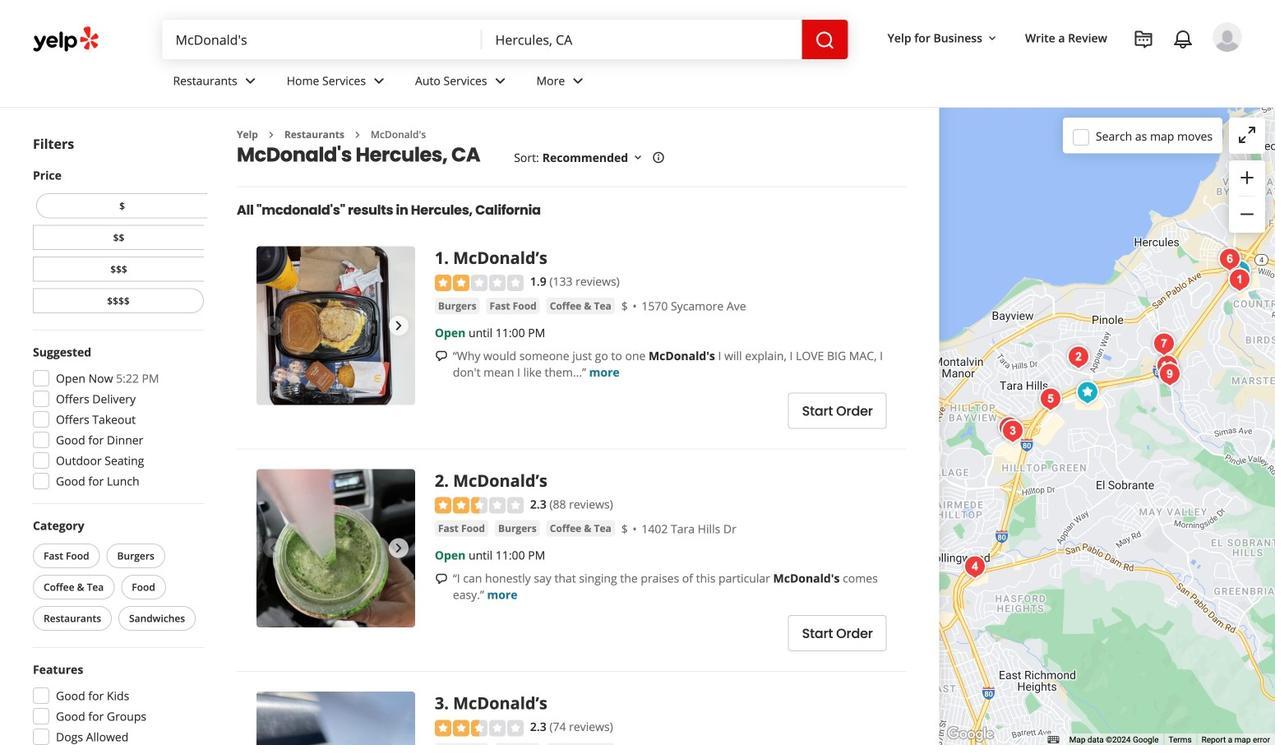 Task type: vqa. For each thing, say whether or not it's contained in the screenshot.
'1.9 star rating' image
yes



Task type: describe. For each thing, give the bounding box(es) containing it.
mcdonald's image
[[959, 551, 992, 583]]

keyboard shortcuts image
[[1048, 736, 1060, 743]]

address, neighborhood, city, state or zip search field
[[482, 20, 802, 59]]

five guys image
[[1151, 350, 1184, 383]]

1 2.3 star rating image from the top
[[435, 497, 524, 514]]

16 chevron down v2 image
[[986, 32, 999, 45]]

the original red onion image
[[1154, 358, 1187, 391]]

in-n-out burger image
[[1034, 383, 1067, 416]]

2 24 chevron down v2 image from the left
[[491, 71, 510, 91]]

previous image for 1st slideshow element from the top
[[263, 316, 283, 335]]

16 info v2 image
[[652, 151, 665, 164]]

notifications image
[[1173, 30, 1193, 49]]

jack in the box image
[[1214, 243, 1247, 276]]

2 slideshow element from the top
[[257, 469, 415, 628]]

user actions element
[[875, 21, 1266, 122]]

taco bell image
[[1224, 255, 1256, 288]]

1.9 star rating image
[[435, 275, 524, 291]]

1 slideshow element from the top
[[257, 246, 415, 405]]

2 2.3 star rating image from the top
[[435, 720, 524, 737]]

16 chevron down v2 image
[[632, 151, 645, 164]]

16 speech v2 image for next image
[[435, 350, 448, 363]]

16 speech v2 image for next icon
[[435, 572, 448, 586]]

next image
[[389, 538, 409, 558]]

16 chevron right v2 image
[[265, 128, 278, 141]]

expand map image
[[1238, 125, 1257, 145]]

none field address, neighborhood, city, state or zip
[[482, 20, 802, 59]]

1 horizontal spatial mcdonald's image
[[1062, 341, 1095, 374]]

the habit burger grill image
[[1148, 328, 1181, 361]]

business categories element
[[160, 59, 1243, 107]]

2 24 chevron down v2 image from the left
[[568, 71, 588, 91]]

search image
[[815, 30, 835, 50]]



Task type: locate. For each thing, give the bounding box(es) containing it.
2 none field from the left
[[482, 20, 802, 59]]

1 horizontal spatial 24 chevron down v2 image
[[491, 71, 510, 91]]

1 16 speech v2 image from the top
[[435, 350, 448, 363]]

map region
[[940, 108, 1275, 745]]

0 vertical spatial 16 speech v2 image
[[435, 350, 448, 363]]

group
[[1229, 160, 1266, 233], [33, 167, 207, 317], [28, 344, 204, 494], [30, 517, 204, 634], [28, 661, 204, 745]]

2.3 star rating image
[[435, 497, 524, 514], [435, 720, 524, 737]]

google image
[[944, 724, 998, 745]]

1 vertical spatial slideshow element
[[257, 469, 415, 628]]

None field
[[162, 20, 482, 59], [482, 20, 802, 59]]

1 horizontal spatial 24 chevron down v2 image
[[568, 71, 588, 91]]

slideshow element
[[257, 246, 415, 405], [257, 469, 415, 628]]

projects image
[[1134, 30, 1154, 49]]

mcdonald's image up mountain mike's pizza image
[[1062, 341, 1095, 374]]

0 vertical spatial mcdonald's image
[[1224, 264, 1256, 296]]

things to do, nail salons, plumbers search field
[[162, 20, 482, 59]]

24 chevron down v2 image down address, neighborhood, city, state or zip field
[[568, 71, 588, 91]]

next image
[[389, 316, 409, 335]]

1 previous image from the top
[[263, 316, 283, 335]]

zoom out image
[[1238, 204, 1257, 224]]

0 horizontal spatial mcdonald's image
[[997, 415, 1029, 448]]

0 horizontal spatial 24 chevron down v2 image
[[241, 71, 260, 91]]

mcdonald's image
[[1224, 264, 1256, 296], [1062, 341, 1095, 374], [997, 415, 1029, 448]]

None search field
[[162, 20, 848, 59]]

16 speech v2 image
[[435, 350, 448, 363], [435, 572, 448, 586]]

2 16 speech v2 image from the top
[[435, 572, 448, 586]]

mountain mike's pizza image
[[1071, 376, 1104, 409]]

2 horizontal spatial mcdonald's image
[[1224, 264, 1256, 296]]

1 vertical spatial 2.3 star rating image
[[435, 720, 524, 737]]

0 horizontal spatial 24 chevron down v2 image
[[369, 71, 389, 91]]

1 vertical spatial mcdonald's image
[[1062, 341, 1095, 374]]

zoom in image
[[1238, 168, 1257, 187]]

1 24 chevron down v2 image from the left
[[369, 71, 389, 91]]

previous image
[[263, 316, 283, 335], [263, 538, 283, 558]]

1 24 chevron down v2 image from the left
[[241, 71, 260, 91]]

0 vertical spatial previous image
[[263, 316, 283, 335]]

24 chevron down v2 image
[[241, 71, 260, 91], [491, 71, 510, 91]]

mcdonald's image down zoom out image
[[1224, 264, 1256, 296]]

mcdonald's image left 'in-n-out burger' icon
[[997, 415, 1029, 448]]

2 previous image from the top
[[263, 538, 283, 558]]

1 none field from the left
[[162, 20, 482, 59]]

shaya z. image
[[1213, 22, 1243, 52]]

24 chevron down v2 image down things to do, nail salons, plumbers search field
[[369, 71, 389, 91]]

24 chevron down v2 image
[[369, 71, 389, 91], [568, 71, 588, 91]]

none field things to do, nail salons, plumbers
[[162, 20, 482, 59]]

previous image for 1st slideshow element from the bottom of the page
[[263, 538, 283, 558]]

ihop image
[[993, 412, 1026, 444]]

0 vertical spatial slideshow element
[[257, 246, 415, 405]]

16 chevron right v2 image
[[351, 128, 364, 141]]

1 vertical spatial 16 speech v2 image
[[435, 572, 448, 586]]

2 vertical spatial mcdonald's image
[[997, 415, 1029, 448]]

1 vertical spatial previous image
[[263, 538, 283, 558]]

0 vertical spatial 2.3 star rating image
[[435, 497, 524, 514]]



